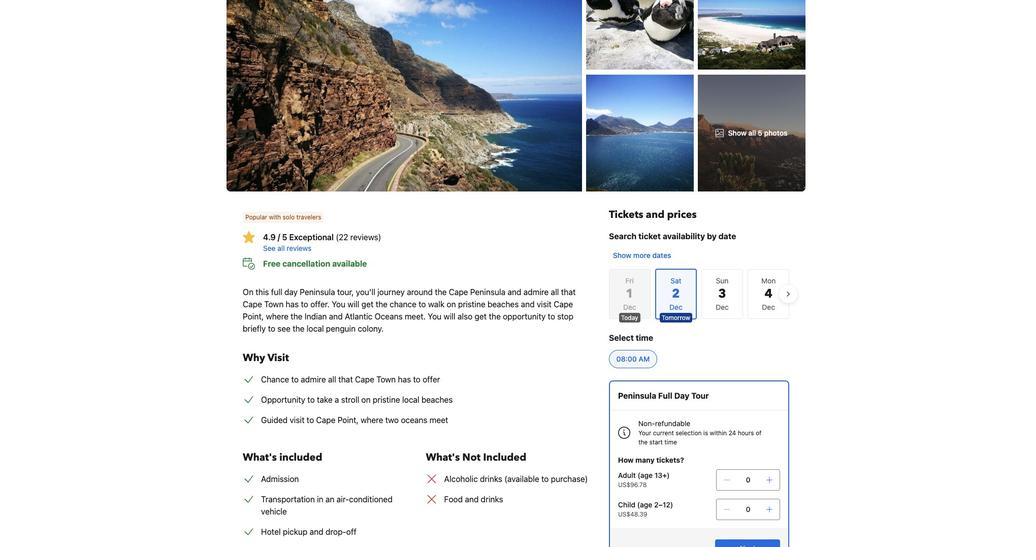 Task type: locate. For each thing, give the bounding box(es) containing it.
point, down stroll
[[338, 416, 359, 425]]

1 vertical spatial beaches
[[422, 395, 453, 404]]

0 horizontal spatial that
[[338, 375, 353, 384]]

1 what's from the left
[[243, 451, 277, 464]]

visit
[[537, 300, 552, 309], [290, 416, 305, 425]]

0 horizontal spatial has
[[286, 300, 299, 309]]

where up see
[[266, 312, 289, 321]]

0 horizontal spatial peninsula
[[300, 288, 335, 297]]

air-
[[337, 495, 349, 504]]

search
[[609, 232, 637, 241]]

5 inside 4.9 / 5 exceptional (22 reviews) see all reviews
[[282, 233, 287, 242]]

1 vertical spatial 5
[[282, 233, 287, 242]]

0 vertical spatial point,
[[243, 312, 264, 321]]

admire
[[524, 288, 549, 297], [301, 375, 326, 384]]

show left "photos"
[[728, 129, 747, 137]]

0 horizontal spatial town
[[264, 300, 284, 309]]

(age
[[638, 471, 653, 480], [637, 500, 653, 509]]

0 vertical spatial admire
[[524, 288, 549, 297]]

visit
[[268, 351, 289, 365]]

will left also
[[444, 312, 456, 321]]

local up oceans
[[402, 395, 419, 404]]

1 horizontal spatial peninsula
[[470, 288, 506, 297]]

1 vertical spatial on
[[361, 395, 371, 404]]

oceans
[[401, 416, 428, 425]]

ticket
[[639, 232, 661, 241]]

1 horizontal spatial time
[[665, 438, 677, 446]]

tickets?
[[656, 456, 684, 464]]

the down your
[[639, 438, 648, 446]]

24
[[729, 429, 736, 437]]

to right chance
[[291, 375, 299, 384]]

dec up today
[[623, 303, 636, 311]]

get
[[362, 300, 374, 309], [475, 312, 487, 321]]

1 horizontal spatial local
[[402, 395, 419, 404]]

2 horizontal spatial dec
[[762, 303, 775, 311]]

0 horizontal spatial time
[[636, 333, 653, 342]]

town up opportunity to take a stroll on pristine local beaches
[[377, 375, 396, 384]]

many
[[636, 456, 655, 464]]

popular
[[245, 213, 267, 221]]

1 vertical spatial where
[[361, 416, 383, 425]]

0 vertical spatial 5
[[758, 129, 763, 137]]

to left stop
[[548, 312, 555, 321]]

all inside on this full day peninsula tour, you'll journey around the cape peninsula and admire all that cape town has to offer. you will get the chance to walk on pristine beaches and visit cape point, where the indian and atlantic oceans meet. you will also get the opportunity to stop briefly to see the local penguin colony.
[[551, 288, 559, 297]]

what's
[[243, 451, 277, 464], [426, 451, 460, 464]]

1 horizontal spatial get
[[475, 312, 487, 321]]

0 vertical spatial (age
[[638, 471, 653, 480]]

see all reviews button
[[263, 243, 593, 254]]

is
[[704, 429, 708, 437]]

take
[[317, 395, 333, 404]]

all left "photos"
[[749, 129, 756, 137]]

get down you'll on the bottom of page
[[362, 300, 374, 309]]

show
[[728, 129, 747, 137], [613, 251, 632, 260]]

purchase)
[[551, 475, 588, 484]]

1 vertical spatial time
[[665, 438, 677, 446]]

the right see
[[293, 324, 305, 333]]

1 vertical spatial that
[[338, 375, 353, 384]]

cancellation
[[283, 259, 330, 268]]

0 vertical spatial get
[[362, 300, 374, 309]]

why visit
[[243, 351, 289, 365]]

0 vertical spatial will
[[348, 300, 359, 309]]

day
[[674, 391, 690, 400]]

dec inside the mon 4 dec
[[762, 303, 775, 311]]

1 vertical spatial has
[[398, 375, 411, 384]]

on right stroll
[[361, 395, 371, 404]]

0 vertical spatial you
[[332, 300, 346, 309]]

0 vertical spatial show
[[728, 129, 747, 137]]

why
[[243, 351, 265, 365]]

5 right /
[[282, 233, 287, 242]]

chance to admire all that cape town has to offer
[[261, 375, 440, 384]]

0 horizontal spatial what's
[[243, 451, 277, 464]]

time down current
[[665, 438, 677, 446]]

food
[[444, 495, 463, 504]]

2 what's from the left
[[426, 451, 460, 464]]

5
[[758, 129, 763, 137], [282, 233, 287, 242]]

(age up us$48.39
[[637, 500, 653, 509]]

0 vertical spatial beaches
[[488, 300, 519, 309]]

pristine
[[458, 300, 486, 309], [373, 395, 400, 404]]

peninsula left full
[[618, 391, 656, 400]]

1 horizontal spatial show
[[728, 129, 747, 137]]

has left offer
[[398, 375, 411, 384]]

0 vertical spatial has
[[286, 300, 299, 309]]

child
[[618, 500, 636, 509]]

0 horizontal spatial on
[[361, 395, 371, 404]]

dec inside fri 1 dec today
[[623, 303, 636, 311]]

cape up stop
[[554, 300, 573, 309]]

search ticket availability by date
[[609, 232, 736, 241]]

0 horizontal spatial dec
[[623, 303, 636, 311]]

drinks
[[480, 475, 502, 484], [481, 495, 503, 504]]

journey
[[378, 288, 405, 297]]

conditioned
[[349, 495, 393, 504]]

all down /
[[278, 244, 285, 252]]

drop-
[[326, 527, 346, 536]]

1 horizontal spatial dec
[[716, 303, 729, 311]]

offer
[[423, 375, 440, 384]]

time
[[636, 333, 653, 342], [665, 438, 677, 446]]

(age down many
[[638, 471, 653, 480]]

beaches up the 'opportunity'
[[488, 300, 519, 309]]

0 horizontal spatial show
[[613, 251, 632, 260]]

hotel
[[261, 527, 281, 536]]

0 horizontal spatial local
[[307, 324, 324, 333]]

show down search
[[613, 251, 632, 260]]

1 horizontal spatial admire
[[524, 288, 549, 297]]

the up oceans
[[376, 300, 388, 309]]

has down day
[[286, 300, 299, 309]]

and
[[646, 208, 665, 222], [508, 288, 521, 297], [521, 300, 535, 309], [329, 312, 343, 321], [465, 495, 479, 504], [310, 527, 323, 536]]

0 vertical spatial local
[[307, 324, 324, 333]]

1 vertical spatial drinks
[[481, 495, 503, 504]]

food and drinks
[[444, 495, 503, 504]]

cape
[[449, 288, 468, 297], [243, 300, 262, 309], [554, 300, 573, 309], [355, 375, 374, 384], [316, 416, 336, 425]]

0 horizontal spatial 5
[[282, 233, 287, 242]]

pristine up two
[[373, 395, 400, 404]]

dec down 4
[[762, 303, 775, 311]]

will
[[348, 300, 359, 309], [444, 312, 456, 321]]

1 horizontal spatial on
[[447, 300, 456, 309]]

show all 5 photos
[[728, 129, 788, 137]]

5 for all
[[758, 129, 763, 137]]

that up stop
[[561, 288, 576, 297]]

1 horizontal spatial pristine
[[458, 300, 486, 309]]

what's up alcoholic
[[426, 451, 460, 464]]

admire inside on this full day peninsula tour, you'll journey around the cape peninsula and admire all that cape town has to offer. you will get the chance to walk on pristine beaches and visit cape point, where the indian and atlantic oceans meet. you will also get the opportunity to stop briefly to see the local penguin colony.
[[524, 288, 549, 297]]

travelers
[[296, 213, 321, 221]]

you down 'tour,'
[[332, 300, 346, 309]]

fri 1 dec today
[[621, 276, 638, 322]]

on
[[447, 300, 456, 309], [361, 395, 371, 404]]

peninsula up offer.
[[300, 288, 335, 297]]

1 horizontal spatial that
[[561, 288, 576, 297]]

1 vertical spatial pristine
[[373, 395, 400, 404]]

non-
[[639, 419, 655, 428]]

show inside show more dates button
[[613, 251, 632, 260]]

1 horizontal spatial beaches
[[488, 300, 519, 309]]

4.9
[[263, 233, 276, 242]]

on right walk on the bottom
[[447, 300, 456, 309]]

0 vertical spatial pristine
[[458, 300, 486, 309]]

1 vertical spatial 0
[[746, 505, 751, 514]]

vehicle
[[261, 507, 287, 516]]

peninsula up also
[[470, 288, 506, 297]]

peninsula full day tour
[[618, 391, 709, 400]]

0 vertical spatial where
[[266, 312, 289, 321]]

1 vertical spatial town
[[377, 375, 396, 384]]

2 dec from the left
[[716, 303, 729, 311]]

0 vertical spatial that
[[561, 288, 576, 297]]

1 horizontal spatial visit
[[537, 300, 552, 309]]

peninsula
[[300, 288, 335, 297], [470, 288, 506, 297], [618, 391, 656, 400]]

visit inside on this full day peninsula tour, you'll journey around the cape peninsula and admire all that cape town has to offer. you will get the chance to walk on pristine beaches and visit cape point, where the indian and atlantic oceans meet. you will also get the opportunity to stop briefly to see the local penguin colony.
[[537, 300, 552, 309]]

that up stroll
[[338, 375, 353, 384]]

show for show more dates
[[613, 251, 632, 260]]

0 vertical spatial 0
[[746, 476, 751, 484]]

you down walk on the bottom
[[428, 312, 442, 321]]

oceans
[[375, 312, 403, 321]]

0 horizontal spatial point,
[[243, 312, 264, 321]]

cape up opportunity to take a stroll on pristine local beaches
[[355, 375, 374, 384]]

1 horizontal spatial what's
[[426, 451, 460, 464]]

drinks down included on the bottom of the page
[[480, 475, 502, 484]]

cape down take
[[316, 416, 336, 425]]

point, up briefly
[[243, 312, 264, 321]]

1 horizontal spatial you
[[428, 312, 442, 321]]

1 vertical spatial visit
[[290, 416, 305, 425]]

admire up the 'opportunity'
[[524, 288, 549, 297]]

admission
[[261, 475, 299, 484]]

full
[[271, 288, 282, 297]]

dec down '3' at the bottom of page
[[716, 303, 729, 311]]

that inside on this full day peninsula tour, you'll journey around the cape peninsula and admire all that cape town has to offer. you will get the chance to walk on pristine beaches and visit cape point, where the indian and atlantic oceans meet. you will also get the opportunity to stop briefly to see the local penguin colony.
[[561, 288, 576, 297]]

region containing 1
[[601, 265, 798, 324]]

0 for child (age 2–12)
[[746, 505, 751, 514]]

tour
[[692, 391, 709, 400]]

0 vertical spatial visit
[[537, 300, 552, 309]]

1 vertical spatial point,
[[338, 416, 359, 425]]

pristine up also
[[458, 300, 486, 309]]

region
[[601, 265, 798, 324]]

beaches up meet at the left bottom of page
[[422, 395, 453, 404]]

has inside on this full day peninsula tour, you'll journey around the cape peninsula and admire all that cape town has to offer. you will get the chance to walk on pristine beaches and visit cape point, where the indian and atlantic oceans meet. you will also get the opportunity to stop briefly to see the local penguin colony.
[[286, 300, 299, 309]]

1 vertical spatial will
[[444, 312, 456, 321]]

chance
[[261, 375, 289, 384]]

1 vertical spatial (age
[[637, 500, 653, 509]]

to left offer
[[413, 375, 421, 384]]

1 0 from the top
[[746, 476, 751, 484]]

not
[[462, 451, 481, 464]]

1 vertical spatial show
[[613, 251, 632, 260]]

where left two
[[361, 416, 383, 425]]

availability
[[663, 232, 705, 241]]

date
[[719, 232, 736, 241]]

(age inside 'adult (age 13+) us$96.78'
[[638, 471, 653, 480]]

5 left "photos"
[[758, 129, 763, 137]]

1 horizontal spatial town
[[377, 375, 396, 384]]

select
[[609, 333, 634, 342]]

stop
[[557, 312, 574, 321]]

08:00
[[617, 355, 637, 363]]

13+)
[[655, 471, 670, 480]]

two
[[385, 416, 399, 425]]

time up 'am'
[[636, 333, 653, 342]]

town down the full
[[264, 300, 284, 309]]

opportunity
[[261, 395, 305, 404]]

to left see
[[268, 324, 275, 333]]

what's for what's not included
[[426, 451, 460, 464]]

0 vertical spatial town
[[264, 300, 284, 309]]

to right guided at the left bottom of page
[[307, 416, 314, 425]]

0 vertical spatial on
[[447, 300, 456, 309]]

(age inside child (age 2–12) us$48.39
[[637, 500, 653, 509]]

1 vertical spatial admire
[[301, 375, 326, 384]]

child (age 2–12) us$48.39
[[618, 500, 673, 518]]

dec for 3
[[716, 303, 729, 311]]

08:00 am
[[617, 355, 650, 363]]

3 dec from the left
[[762, 303, 775, 311]]

0 horizontal spatial where
[[266, 312, 289, 321]]

0 horizontal spatial you
[[332, 300, 346, 309]]

1 horizontal spatial where
[[361, 416, 383, 425]]

within
[[710, 429, 727, 437]]

2 0 from the top
[[746, 505, 751, 514]]

1 horizontal spatial point,
[[338, 416, 359, 425]]

local down indian
[[307, 324, 324, 333]]

1 horizontal spatial will
[[444, 312, 456, 321]]

what's for what's included
[[243, 451, 277, 464]]

visit up the 'opportunity'
[[537, 300, 552, 309]]

4
[[765, 286, 773, 302]]

drinks down alcoholic drinks (available to purchase)
[[481, 495, 503, 504]]

admire up take
[[301, 375, 326, 384]]

visit right guided at the left bottom of page
[[290, 416, 305, 425]]

all up stop
[[551, 288, 559, 297]]

walk
[[428, 300, 445, 309]]

town inside on this full day peninsula tour, you'll journey around the cape peninsula and admire all that cape town has to offer. you will get the chance to walk on pristine beaches and visit cape point, where the indian and atlantic oceans meet. you will also get the opportunity to stop briefly to see the local penguin colony.
[[264, 300, 284, 309]]

current
[[653, 429, 674, 437]]

mon
[[762, 276, 776, 285]]

1 horizontal spatial 5
[[758, 129, 763, 137]]

the left the 'opportunity'
[[489, 312, 501, 321]]

get right also
[[475, 312, 487, 321]]

included
[[279, 451, 322, 464]]

0 horizontal spatial beaches
[[422, 395, 453, 404]]

1 dec from the left
[[623, 303, 636, 311]]

what's up admission
[[243, 451, 277, 464]]

(age for 13+)
[[638, 471, 653, 480]]

will up atlantic
[[348, 300, 359, 309]]

fri
[[626, 276, 634, 285]]

around
[[407, 288, 433, 297]]

point,
[[243, 312, 264, 321], [338, 416, 359, 425]]

select time
[[609, 333, 653, 342]]



Task type: vqa. For each thing, say whether or not it's contained in the screenshot.
Round
no



Task type: describe. For each thing, give the bounding box(es) containing it.
(available
[[505, 475, 539, 484]]

colony.
[[358, 324, 384, 333]]

hours
[[738, 429, 754, 437]]

sun
[[716, 276, 729, 285]]

refundable
[[655, 419, 691, 428]]

tour,
[[337, 288, 354, 297]]

0 horizontal spatial visit
[[290, 416, 305, 425]]

day
[[284, 288, 298, 297]]

am
[[639, 355, 650, 363]]

0 vertical spatial drinks
[[480, 475, 502, 484]]

penguin
[[326, 324, 356, 333]]

on inside on this full day peninsula tour, you'll journey around the cape peninsula and admire all that cape town has to offer. you will get the chance to walk on pristine beaches and visit cape point, where the indian and atlantic oceans meet. you will also get the opportunity to stop briefly to see the local penguin colony.
[[447, 300, 456, 309]]

dates
[[653, 251, 671, 260]]

prices
[[667, 208, 697, 222]]

1 horizontal spatial has
[[398, 375, 411, 384]]

time inside 'non-refundable your current selection is within 24 hours of the start time'
[[665, 438, 677, 446]]

0 horizontal spatial get
[[362, 300, 374, 309]]

off
[[346, 527, 357, 536]]

opportunity
[[503, 312, 546, 321]]

also
[[458, 312, 473, 321]]

where inside on this full day peninsula tour, you'll journey around the cape peninsula and admire all that cape town has to offer. you will get the chance to walk on pristine beaches and visit cape point, where the indian and atlantic oceans meet. you will also get the opportunity to stop briefly to see the local penguin colony.
[[266, 312, 289, 321]]

the up walk on the bottom
[[435, 288, 447, 297]]

point, inside on this full day peninsula tour, you'll journey around the cape peninsula and admire all that cape town has to offer. you will get the chance to walk on pristine beaches and visit cape point, where the indian and atlantic oceans meet. you will also get the opportunity to stop briefly to see the local penguin colony.
[[243, 312, 264, 321]]

5 for /
[[282, 233, 287, 242]]

all inside 4.9 / 5 exceptional (22 reviews) see all reviews
[[278, 244, 285, 252]]

adult
[[618, 471, 636, 480]]

beaches inside on this full day peninsula tour, you'll journey around the cape peninsula and admire all that cape town has to offer. you will get the chance to walk on pristine beaches and visit cape point, where the indian and atlantic oceans meet. you will also get the opportunity to stop briefly to see the local penguin colony.
[[488, 300, 519, 309]]

start
[[650, 438, 663, 446]]

on this full day peninsula tour, you'll journey around the cape peninsula and admire all that cape town has to offer. you will get the chance to walk on pristine beaches and visit cape point, where the indian and atlantic oceans meet. you will also get the opportunity to stop briefly to see the local penguin colony.
[[243, 288, 576, 333]]

1 vertical spatial you
[[428, 312, 442, 321]]

0 horizontal spatial pristine
[[373, 395, 400, 404]]

to right the (available
[[542, 475, 549, 484]]

full
[[658, 391, 673, 400]]

guided visit to cape point, where two oceans meet
[[261, 416, 448, 425]]

dec for 4
[[762, 303, 775, 311]]

dec for 1
[[623, 303, 636, 311]]

you'll
[[356, 288, 375, 297]]

to down around
[[419, 300, 426, 309]]

local inside on this full day peninsula tour, you'll journey around the cape peninsula and admire all that cape town has to offer. you will get the chance to walk on pristine beaches and visit cape point, where the indian and atlantic oceans meet. you will also get the opportunity to stop briefly to see the local penguin colony.
[[307, 324, 324, 333]]

briefly
[[243, 324, 266, 333]]

cape down on
[[243, 300, 262, 309]]

mon 4 dec
[[762, 276, 776, 311]]

0 vertical spatial time
[[636, 333, 653, 342]]

transportation in an air-conditioned vehicle
[[261, 495, 393, 516]]

see
[[278, 324, 291, 333]]

1 vertical spatial get
[[475, 312, 487, 321]]

show for show all 5 photos
[[728, 129, 747, 137]]

2 horizontal spatial peninsula
[[618, 391, 656, 400]]

show more dates button
[[609, 246, 675, 265]]

selection
[[676, 429, 702, 437]]

tickets and prices
[[609, 208, 697, 222]]

the inside 'non-refundable your current selection is within 24 hours of the start time'
[[639, 438, 648, 446]]

tickets
[[609, 208, 643, 222]]

stroll
[[341, 395, 359, 404]]

1 vertical spatial local
[[402, 395, 419, 404]]

indian
[[305, 312, 327, 321]]

today
[[621, 314, 638, 322]]

to left offer.
[[301, 300, 308, 309]]

all up a
[[328, 375, 336, 384]]

us$48.39
[[618, 511, 647, 518]]

non-refundable your current selection is within 24 hours of the start time
[[639, 419, 762, 446]]

0 horizontal spatial will
[[348, 300, 359, 309]]

(age for 2–12)
[[637, 500, 653, 509]]

see
[[263, 244, 276, 252]]

pristine inside on this full day peninsula tour, you'll journey around the cape peninsula and admire all that cape town has to offer. you will get the chance to walk on pristine beaches and visit cape point, where the indian and atlantic oceans meet. you will also get the opportunity to stop briefly to see the local penguin colony.
[[458, 300, 486, 309]]

your
[[639, 429, 652, 437]]

an
[[326, 495, 335, 504]]

adult (age 13+) us$96.78
[[618, 471, 670, 489]]

available
[[332, 259, 367, 268]]

reviews)
[[350, 233, 381, 242]]

meet.
[[405, 312, 426, 321]]

to left take
[[308, 395, 315, 404]]

the left indian
[[291, 312, 303, 321]]

popular with solo travelers
[[245, 213, 321, 221]]

sun 3 dec
[[716, 276, 729, 311]]

chance
[[390, 300, 417, 309]]

what's included
[[243, 451, 322, 464]]

0 horizontal spatial admire
[[301, 375, 326, 384]]

solo
[[283, 213, 295, 221]]

how
[[618, 456, 634, 464]]

/
[[278, 233, 280, 242]]

pickup
[[283, 527, 308, 536]]

alcoholic
[[444, 475, 478, 484]]

offer.
[[310, 300, 330, 309]]

us$96.78
[[618, 481, 647, 489]]

cape up also
[[449, 288, 468, 297]]

(22
[[336, 233, 348, 242]]

what's not included
[[426, 451, 527, 464]]

4.9 / 5 exceptional (22 reviews) see all reviews
[[263, 233, 381, 252]]

more
[[633, 251, 651, 260]]

guided
[[261, 416, 288, 425]]

2–12)
[[654, 500, 673, 509]]

in
[[317, 495, 323, 504]]

included
[[483, 451, 527, 464]]

this
[[256, 288, 269, 297]]

alcoholic drinks (available to purchase)
[[444, 475, 588, 484]]

0 for adult (age 13+)
[[746, 476, 751, 484]]

by
[[707, 232, 717, 241]]

on
[[243, 288, 254, 297]]

of
[[756, 429, 762, 437]]

meet
[[430, 416, 448, 425]]

free
[[263, 259, 281, 268]]

free cancellation available
[[263, 259, 367, 268]]

a
[[335, 395, 339, 404]]



